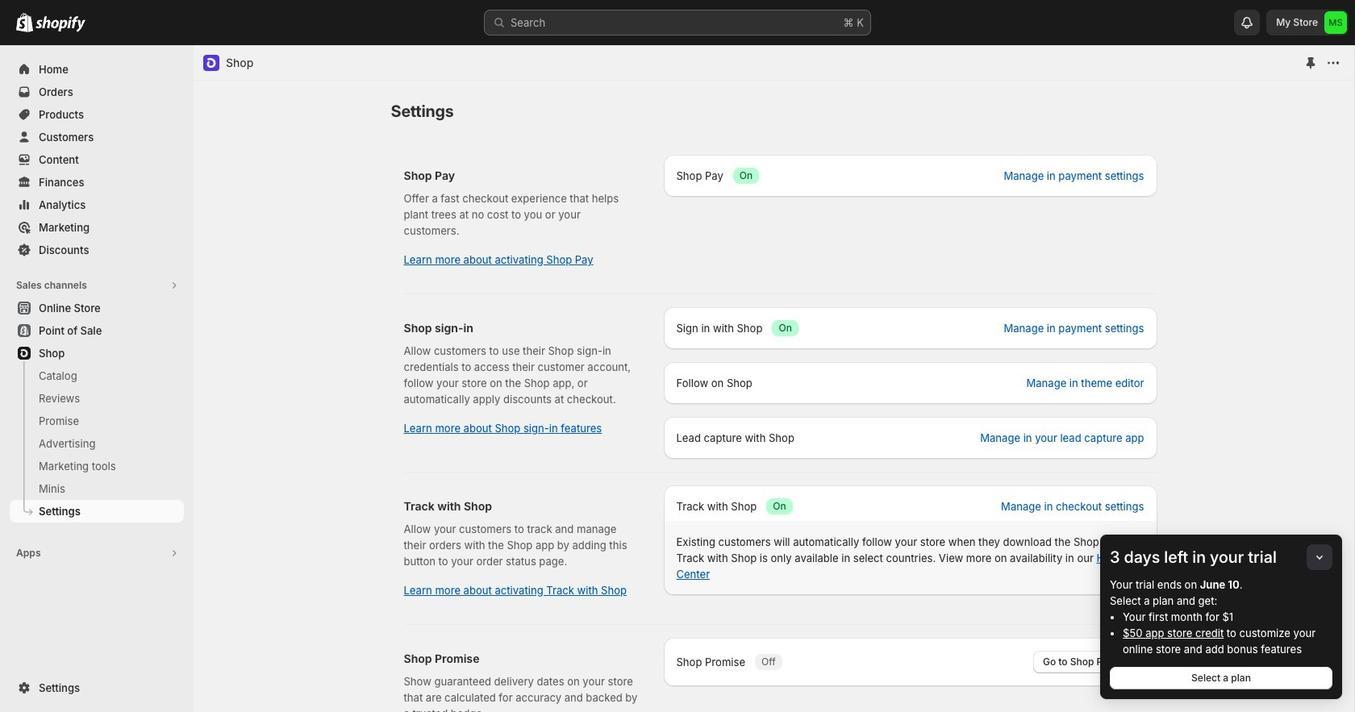 Task type: vqa. For each thing, say whether or not it's contained in the screenshot.
icon for shop
yes



Task type: locate. For each thing, give the bounding box(es) containing it.
fullscreen dialog
[[194, 45, 1354, 712]]

icon for shop image
[[203, 55, 219, 71]]

shopify image
[[16, 13, 33, 32]]

shopify image
[[35, 16, 85, 32]]



Task type: describe. For each thing, give the bounding box(es) containing it.
my store image
[[1324, 11, 1347, 34]]



